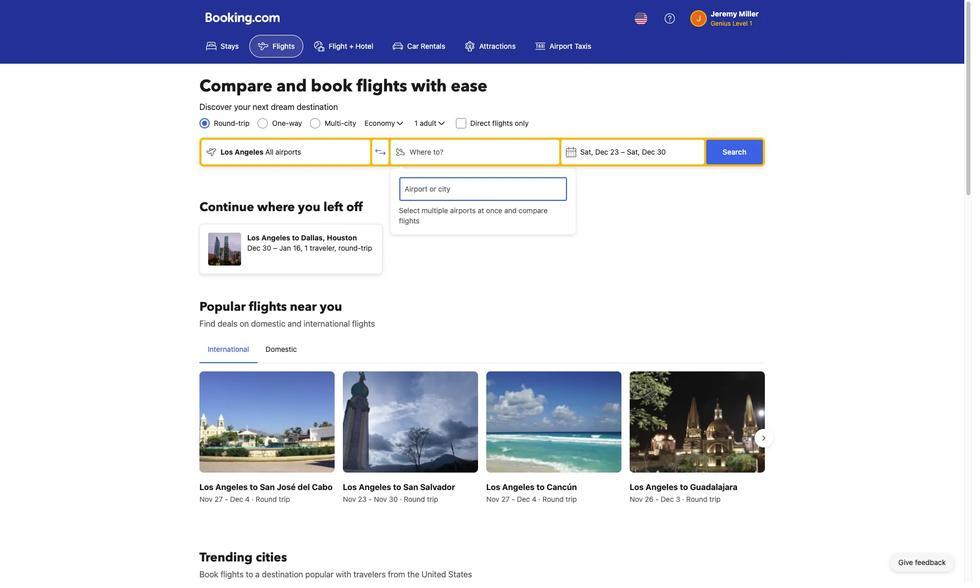 Task type: locate. For each thing, give the bounding box(es) containing it.
round inside los angeles to cancún nov 27 - dec 4 · round trip
[[543, 495, 564, 504]]

los inside los angeles to guadalajara nov 26 - dec 3 · round trip
[[630, 483, 644, 492]]

0 vertical spatial and
[[277, 75, 307, 98]]

23 inside popup button
[[610, 148, 619, 156]]

angeles inside los angeles to san salvador nov 23 - nov 30 · round trip
[[359, 483, 391, 492]]

compare
[[200, 75, 273, 98]]

los inside los angeles to san salvador nov 23 - nov 30 · round trip
[[343, 483, 357, 492]]

nov inside the los angeles to san josé del cabo nov 27 - dec 4 · round trip
[[200, 495, 213, 504]]

from
[[388, 570, 405, 580]]

4 - from the left
[[656, 495, 659, 504]]

flights up economy
[[357, 75, 407, 98]]

you
[[298, 199, 320, 216], [320, 299, 342, 316]]

and down near
[[288, 319, 302, 329]]

feedback
[[915, 558, 946, 567]]

flights right international
[[352, 319, 375, 329]]

4
[[245, 495, 250, 504], [532, 495, 537, 504]]

· inside the los angeles to san josé del cabo nov 27 - dec 4 · round trip
[[252, 495, 254, 504]]

5 nov from the left
[[630, 495, 643, 504]]

attractions
[[479, 42, 516, 50]]

angeles inside los angeles to guadalajara nov 26 - dec 3 · round trip
[[646, 483, 678, 492]]

book
[[311, 75, 352, 98]]

0 vertical spatial 30
[[657, 148, 666, 156]]

angeles
[[235, 148, 264, 156], [262, 233, 290, 242], [215, 483, 248, 492], [359, 483, 391, 492], [502, 483, 535, 492], [646, 483, 678, 492]]

and up 'dream'
[[277, 75, 307, 98]]

domestic
[[251, 319, 286, 329]]

continue where you left off
[[200, 199, 363, 216]]

los for los angeles
[[221, 148, 233, 156]]

round inside los angeles to guadalajara nov 26 - dec 3 · round trip
[[686, 495, 708, 504]]

1 vertical spatial 1
[[415, 119, 418, 128]]

trip inside the los angeles to san josé del cabo nov 27 - dec 4 · round trip
[[279, 495, 290, 504]]

los inside the los angeles to san josé del cabo nov 27 - dec 4 · round trip
[[200, 483, 213, 492]]

miller
[[739, 9, 759, 18]]

1 - from the left
[[225, 495, 228, 504]]

2 round from the left
[[404, 495, 425, 504]]

3 round from the left
[[543, 495, 564, 504]]

1 vertical spatial you
[[320, 299, 342, 316]]

2 san from the left
[[403, 483, 418, 492]]

to left josé
[[250, 483, 258, 492]]

1 vertical spatial and
[[504, 206, 517, 215]]

trip
[[238, 119, 250, 128], [361, 244, 372, 252], [279, 495, 290, 504], [427, 495, 438, 504], [566, 495, 577, 504], [710, 495, 721, 504]]

0 vertical spatial 1
[[750, 20, 753, 27]]

0 horizontal spatial with
[[336, 570, 352, 580]]

san left josé
[[260, 483, 275, 492]]

3
[[676, 495, 681, 504]]

30 inside popup button
[[657, 148, 666, 156]]

3 - from the left
[[512, 495, 515, 504]]

0 vertical spatial –
[[621, 148, 625, 156]]

1 horizontal spatial 23
[[610, 148, 619, 156]]

where
[[410, 148, 431, 156]]

0 horizontal spatial 23
[[358, 495, 367, 504]]

flights up domestic
[[249, 299, 287, 316]]

4 nov from the left
[[486, 495, 500, 504]]

trip inside los angeles to cancún nov 27 - dec 4 · round trip
[[566, 495, 577, 504]]

0 vertical spatial you
[[298, 199, 320, 216]]

1 horizontal spatial airports
[[450, 206, 476, 215]]

0 horizontal spatial 30
[[262, 244, 271, 252]]

san inside the los angeles to san josé del cabo nov 27 - dec 4 · round trip
[[260, 483, 275, 492]]

1 vertical spatial airports
[[450, 206, 476, 215]]

region containing los angeles to san josé del cabo
[[191, 368, 773, 509]]

trip inside los angeles to guadalajara nov 26 - dec 3 · round trip
[[710, 495, 721, 504]]

hotel
[[356, 42, 373, 50]]

you left the left
[[298, 199, 320, 216]]

to inside los angeles to cancún nov 27 - dec 4 · round trip
[[537, 483, 545, 492]]

trip down josé
[[279, 495, 290, 504]]

2 27 from the left
[[502, 495, 510, 504]]

taxis
[[575, 42, 591, 50]]

3 nov from the left
[[374, 495, 387, 504]]

1 round from the left
[[256, 495, 277, 504]]

4 inside los angeles to cancún nov 27 - dec 4 · round trip
[[532, 495, 537, 504]]

to
[[292, 233, 299, 242], [250, 483, 258, 492], [393, 483, 401, 492], [537, 483, 545, 492], [680, 483, 688, 492], [246, 570, 253, 580]]

round
[[256, 495, 277, 504], [404, 495, 425, 504], [543, 495, 564, 504], [686, 495, 708, 504]]

destination
[[297, 102, 338, 112], [262, 570, 303, 580]]

1 horizontal spatial –
[[621, 148, 625, 156]]

+
[[349, 42, 354, 50]]

2 vertical spatial and
[[288, 319, 302, 329]]

1 horizontal spatial san
[[403, 483, 418, 492]]

at
[[478, 206, 484, 215]]

1 inside dropdown button
[[415, 119, 418, 128]]

1 vertical spatial 30
[[262, 244, 271, 252]]

destination down cities
[[262, 570, 303, 580]]

find
[[200, 319, 215, 329]]

international
[[208, 345, 249, 354]]

1 horizontal spatial 30
[[389, 495, 398, 504]]

1
[[750, 20, 753, 27], [415, 119, 418, 128], [305, 244, 308, 252]]

airports
[[276, 148, 301, 156], [450, 206, 476, 215]]

0 vertical spatial destination
[[297, 102, 338, 112]]

1 down miller
[[750, 20, 753, 27]]

round right 3
[[686, 495, 708, 504]]

dec
[[595, 148, 609, 156], [642, 148, 655, 156], [247, 244, 260, 252], [230, 495, 243, 504], [517, 495, 530, 504], [661, 495, 674, 504]]

sat, dec 23 – sat, dec 30 button
[[561, 140, 704, 165]]

round inside the los angeles to san josé del cabo nov 27 - dec 4 · round trip
[[256, 495, 277, 504]]

to inside los angeles to guadalajara nov 26 - dec 3 · round trip
[[680, 483, 688, 492]]

where
[[257, 199, 295, 216]]

book
[[200, 570, 218, 580]]

23
[[610, 148, 619, 156], [358, 495, 367, 504]]

guadalajara
[[690, 483, 738, 492]]

san
[[260, 483, 275, 492], [403, 483, 418, 492]]

los inside los angeles to cancún nov 27 - dec 4 · round trip
[[486, 483, 500, 492]]

los
[[221, 148, 233, 156], [247, 233, 260, 242], [200, 483, 213, 492], [343, 483, 357, 492], [486, 483, 500, 492], [630, 483, 644, 492]]

- inside the los angeles to san josé del cabo nov 27 - dec 4 · round trip
[[225, 495, 228, 504]]

stays link
[[197, 35, 248, 58]]

with up adult at the left top of the page
[[411, 75, 447, 98]]

1 vertical spatial –
[[273, 244, 277, 252]]

2 horizontal spatial 1
[[750, 20, 753, 27]]

0 horizontal spatial sat,
[[580, 148, 593, 156]]

jeremy
[[711, 9, 737, 18]]

with right popular
[[336, 570, 352, 580]]

30 for sat, dec 23 – sat, dec 30
[[657, 148, 666, 156]]

to inside los angeles to dallas, houston dec 30 – jan 16, 1 traveler, round-trip
[[292, 233, 299, 242]]

los for los angeles to san salvador
[[343, 483, 357, 492]]

1 horizontal spatial 1
[[415, 119, 418, 128]]

left
[[324, 199, 343, 216]]

and inside select multiple airports at once and compare flights
[[504, 206, 517, 215]]

angeles for los angeles to dallas, houston
[[262, 233, 290, 242]]

region
[[191, 368, 773, 509]]

1 nov from the left
[[200, 495, 213, 504]]

to left a
[[246, 570, 253, 580]]

to left cancún on the right bottom of the page
[[537, 483, 545, 492]]

jeremy miller genius level 1
[[711, 9, 759, 27]]

nov
[[200, 495, 213, 504], [343, 495, 356, 504], [374, 495, 387, 504], [486, 495, 500, 504], [630, 495, 643, 504]]

level
[[733, 20, 748, 27]]

2 sat, from the left
[[627, 148, 640, 156]]

1 horizontal spatial with
[[411, 75, 447, 98]]

1 sat, from the left
[[580, 148, 593, 156]]

angeles inside los angeles to dallas, houston dec 30 – jan 16, 1 traveler, round-trip
[[262, 233, 290, 242]]

popular flights near you find deals on domestic and international flights
[[200, 299, 375, 329]]

to for dec
[[292, 233, 299, 242]]

1 horizontal spatial 4
[[532, 495, 537, 504]]

to for nov
[[393, 483, 401, 492]]

2 · from the left
[[400, 495, 402, 504]]

1 horizontal spatial 27
[[502, 495, 510, 504]]

1 · from the left
[[252, 495, 254, 504]]

0 horizontal spatial 27
[[215, 495, 223, 504]]

trip inside los angeles to dallas, houston dec 30 – jan 16, 1 traveler, round-trip
[[361, 244, 372, 252]]

27
[[215, 495, 223, 504], [502, 495, 510, 504]]

to up 3
[[680, 483, 688, 492]]

1 horizontal spatial sat,
[[627, 148, 640, 156]]

los angeles to san salvador nov 23 - nov 30 · round trip
[[343, 483, 455, 504]]

0 horizontal spatial –
[[273, 244, 277, 252]]

dec inside the los angeles to san josé del cabo nov 27 - dec 4 · round trip
[[230, 495, 243, 504]]

to up 16,
[[292, 233, 299, 242]]

flights left only at the top right of page
[[492, 119, 513, 128]]

0 vertical spatial with
[[411, 75, 447, 98]]

to inside the los angeles to san josé del cabo nov 27 - dec 4 · round trip
[[250, 483, 258, 492]]

round-
[[339, 244, 361, 252]]

0 horizontal spatial 1
[[305, 244, 308, 252]]

with inside trending cities book flights to a destination popular with travelers from the united states
[[336, 570, 352, 580]]

trip down salvador
[[427, 495, 438, 504]]

trip down cancún on the right bottom of the page
[[566, 495, 577, 504]]

trip down off
[[361, 244, 372, 252]]

los inside los angeles to dallas, houston dec 30 – jan 16, 1 traveler, round-trip
[[247, 233, 260, 242]]

tab list
[[200, 336, 765, 364]]

airports right all
[[276, 148, 301, 156]]

sat,
[[580, 148, 593, 156], [627, 148, 640, 156]]

Airport or city text field
[[404, 184, 563, 195]]

to for 27
[[537, 483, 545, 492]]

adult
[[420, 119, 437, 128]]

san inside los angeles to san salvador nov 23 - nov 30 · round trip
[[403, 483, 418, 492]]

flights down trending
[[221, 570, 244, 580]]

round-trip
[[214, 119, 250, 128]]

booking.com logo image
[[206, 12, 280, 24], [206, 12, 280, 24]]

1 vertical spatial destination
[[262, 570, 303, 580]]

car rentals
[[407, 42, 445, 50]]

destination inside trending cities book flights to a destination popular with travelers from the united states
[[262, 570, 303, 580]]

0 vertical spatial 23
[[610, 148, 619, 156]]

flights inside compare and book flights with ease discover your next dream destination
[[357, 75, 407, 98]]

1 right 16,
[[305, 244, 308, 252]]

round-
[[214, 119, 238, 128]]

round down cancún on the right bottom of the page
[[543, 495, 564, 504]]

0 vertical spatial airports
[[276, 148, 301, 156]]

flights down select
[[399, 216, 420, 225]]

2 vertical spatial 1
[[305, 244, 308, 252]]

trending
[[200, 550, 253, 567]]

– inside los angeles to dallas, houston dec 30 – jan 16, 1 traveler, round-trip
[[273, 244, 277, 252]]

2 vertical spatial 30
[[389, 495, 398, 504]]

to left salvador
[[393, 483, 401, 492]]

2 horizontal spatial 30
[[657, 148, 666, 156]]

1 left adult at the left top of the page
[[415, 119, 418, 128]]

angeles inside the los angeles to san josé del cabo nov 27 - dec 4 · round trip
[[215, 483, 248, 492]]

- inside los angeles to guadalajara nov 26 - dec 3 · round trip
[[656, 495, 659, 504]]

san left salvador
[[403, 483, 418, 492]]

0 horizontal spatial airports
[[276, 148, 301, 156]]

2 4 from the left
[[532, 495, 537, 504]]

flights
[[357, 75, 407, 98], [492, 119, 513, 128], [399, 216, 420, 225], [249, 299, 287, 316], [352, 319, 375, 329], [221, 570, 244, 580]]

-
[[225, 495, 228, 504], [369, 495, 372, 504], [512, 495, 515, 504], [656, 495, 659, 504]]

1 vertical spatial with
[[336, 570, 352, 580]]

27 inside los angeles to cancún nov 27 - dec 4 · round trip
[[502, 495, 510, 504]]

1 4 from the left
[[245, 495, 250, 504]]

2 - from the left
[[369, 495, 372, 504]]

trip down guadalajara
[[710, 495, 721, 504]]

airports left at at the top left of the page
[[450, 206, 476, 215]]

trip inside los angeles to san salvador nov 23 - nov 30 · round trip
[[427, 495, 438, 504]]

to inside los angeles to san salvador nov 23 - nov 30 · round trip
[[393, 483, 401, 492]]

- inside los angeles to cancún nov 27 - dec 4 · round trip
[[512, 495, 515, 504]]

1 san from the left
[[260, 483, 275, 492]]

0 horizontal spatial san
[[260, 483, 275, 492]]

and right once
[[504, 206, 517, 215]]

you up international
[[320, 299, 342, 316]]

angeles inside los angeles to cancún nov 27 - dec 4 · round trip
[[502, 483, 535, 492]]

27 inside the los angeles to san josé del cabo nov 27 - dec 4 · round trip
[[215, 495, 223, 504]]

los angeles to san josé del cabo nov 27 - dec 4 · round trip
[[200, 483, 333, 504]]

multi-
[[325, 119, 344, 128]]

30 inside los angeles to dallas, houston dec 30 – jan 16, 1 traveler, round-trip
[[262, 244, 271, 252]]

destination up multi-
[[297, 102, 338, 112]]

4 · from the left
[[682, 495, 685, 504]]

4 round from the left
[[686, 495, 708, 504]]

del
[[298, 483, 310, 492]]

angeles for los angeles to san salvador
[[359, 483, 391, 492]]

1 27 from the left
[[215, 495, 223, 504]]

round down salvador
[[404, 495, 425, 504]]

cities
[[256, 550, 287, 567]]

and inside compare and book flights with ease discover your next dream destination
[[277, 75, 307, 98]]

· inside los angeles to guadalajara nov 26 - dec 3 · round trip
[[682, 495, 685, 504]]

where to?
[[410, 148, 444, 156]]

0 horizontal spatial 4
[[245, 495, 250, 504]]

search
[[723, 148, 747, 156]]

round down josé
[[256, 495, 277, 504]]

car
[[407, 42, 419, 50]]

1 vertical spatial 23
[[358, 495, 367, 504]]

3 · from the left
[[539, 495, 541, 504]]



Task type: describe. For each thing, give the bounding box(es) containing it.
los angeles to dallas, houston dec 30 – jan 16, 1 traveler, round-trip
[[247, 233, 372, 252]]

tab list containing international
[[200, 336, 765, 364]]

trip down the your
[[238, 119, 250, 128]]

city
[[344, 119, 356, 128]]

your
[[234, 102, 251, 112]]

josé
[[277, 483, 296, 492]]

angeles for los angeles
[[235, 148, 264, 156]]

popular
[[200, 299, 246, 316]]

san for josé
[[260, 483, 275, 492]]

los angeles to cancún image
[[486, 372, 622, 473]]

los angeles to guadalajara nov 26 - dec 3 · round trip
[[630, 483, 738, 504]]

cabo
[[312, 483, 333, 492]]

nov inside los angeles to cancún nov 27 - dec 4 · round trip
[[486, 495, 500, 504]]

flight
[[329, 42, 347, 50]]

trending cities book flights to a destination popular with travelers from the united states
[[200, 550, 472, 580]]

travelers
[[354, 570, 386, 580]]

ease
[[451, 75, 488, 98]]

near
[[290, 299, 317, 316]]

multiple
[[422, 206, 448, 215]]

continue
[[200, 199, 254, 216]]

direct
[[470, 119, 490, 128]]

flight + hotel
[[329, 42, 373, 50]]

26
[[645, 495, 654, 504]]

one-way
[[272, 119, 302, 128]]

4 inside the los angeles to san josé del cabo nov 27 - dec 4 · round trip
[[245, 495, 250, 504]]

and inside popular flights near you find deals on domestic and international flights
[[288, 319, 302, 329]]

2 nov from the left
[[343, 495, 356, 504]]

a
[[255, 570, 260, 580]]

1 adult button
[[414, 117, 448, 130]]

you inside popular flights near you find deals on domestic and international flights
[[320, 299, 342, 316]]

to for 26
[[680, 483, 688, 492]]

rentals
[[421, 42, 445, 50]]

way
[[289, 119, 302, 128]]

30 inside los angeles to san salvador nov 23 - nov 30 · round trip
[[389, 495, 398, 504]]

attractions link
[[456, 35, 525, 58]]

los for los angeles to san josé del cabo
[[200, 483, 213, 492]]

airports inside select multiple airports at once and compare flights
[[450, 206, 476, 215]]

off
[[346, 199, 363, 216]]

salvador
[[420, 483, 455, 492]]

los angeles to guadalajara image
[[630, 372, 765, 473]]

compare and book flights with ease discover your next dream destination
[[200, 75, 488, 112]]

flights inside select multiple airports at once and compare flights
[[399, 216, 420, 225]]

select multiple airports at once and compare flights
[[399, 206, 548, 225]]

30 for los angeles to dallas, houston dec 30 – jan 16, 1 traveler, round-trip
[[262, 244, 271, 252]]

round inside los angeles to san salvador nov 23 - nov 30 · round trip
[[404, 495, 425, 504]]

domestic
[[266, 345, 297, 354]]

to?
[[433, 148, 444, 156]]

multi-city
[[325, 119, 356, 128]]

airport taxis
[[550, 42, 591, 50]]

the
[[408, 570, 420, 580]]

jan
[[279, 244, 291, 252]]

cancún
[[547, 483, 577, 492]]

search button
[[707, 140, 763, 165]]

next
[[253, 102, 269, 112]]

23 inside los angeles to san salvador nov 23 - nov 30 · round trip
[[358, 495, 367, 504]]

flights
[[273, 42, 295, 50]]

united
[[422, 570, 446, 580]]

destination inside compare and book flights with ease discover your next dream destination
[[297, 102, 338, 112]]

traveler,
[[310, 244, 337, 252]]

los angeles to san salvador image
[[343, 372, 478, 473]]

give feedback button
[[890, 554, 954, 572]]

to for del
[[250, 483, 258, 492]]

select
[[399, 206, 420, 215]]

dream
[[271, 102, 295, 112]]

discover
[[200, 102, 232, 112]]

international
[[304, 319, 350, 329]]

car rentals link
[[384, 35, 454, 58]]

angeles for los angeles to cancún
[[502, 483, 535, 492]]

los for los angeles to guadalajara
[[630, 483, 644, 492]]

1 inside los angeles to dallas, houston dec 30 – jan 16, 1 traveler, round-trip
[[305, 244, 308, 252]]

on
[[240, 319, 249, 329]]

angeles for los angeles to guadalajara
[[646, 483, 678, 492]]

economy
[[365, 119, 395, 128]]

los angeles to cancún nov 27 - dec 4 · round trip
[[486, 483, 577, 504]]

airport
[[550, 42, 573, 50]]

all
[[265, 148, 274, 156]]

popular
[[305, 570, 334, 580]]

to inside trending cities book flights to a destination popular with travelers from the united states
[[246, 570, 253, 580]]

dec inside los angeles to dallas, houston dec 30 – jan 16, 1 traveler, round-trip
[[247, 244, 260, 252]]

nov inside los angeles to guadalajara nov 26 - dec 3 · round trip
[[630, 495, 643, 504]]

dec inside los angeles to cancún nov 27 - dec 4 · round trip
[[517, 495, 530, 504]]

one-
[[272, 119, 289, 128]]

compare
[[519, 206, 548, 215]]

international button
[[200, 336, 257, 363]]

· inside los angeles to cancún nov 27 - dec 4 · round trip
[[539, 495, 541, 504]]

– inside popup button
[[621, 148, 625, 156]]

san for salvador
[[403, 483, 418, 492]]

flights inside trending cities book flights to a destination popular with travelers from the united states
[[221, 570, 244, 580]]

domestic button
[[257, 336, 305, 363]]

- inside los angeles to san salvador nov 23 - nov 30 · round trip
[[369, 495, 372, 504]]

airport taxis link
[[527, 35, 600, 58]]

give feedback
[[899, 558, 946, 567]]

1 inside jeremy miller genius level 1
[[750, 20, 753, 27]]

los for los angeles to dallas, houston
[[247, 233, 260, 242]]

once
[[486, 206, 503, 215]]

direct flights only
[[470, 119, 529, 128]]

give
[[899, 558, 913, 567]]

dallas,
[[301, 233, 325, 242]]

with inside compare and book flights with ease discover your next dream destination
[[411, 75, 447, 98]]

houston
[[327, 233, 357, 242]]

· inside los angeles to san salvador nov 23 - nov 30 · round trip
[[400, 495, 402, 504]]

dec inside los angeles to guadalajara nov 26 - dec 3 · round trip
[[661, 495, 674, 504]]

genius
[[711, 20, 731, 27]]

where to? button
[[391, 140, 559, 165]]

stays
[[221, 42, 239, 50]]

sat, dec 23 – sat, dec 30
[[580, 148, 666, 156]]

angeles for los angeles to san josé del cabo
[[215, 483, 248, 492]]

los angeles to san josé del cabo image
[[200, 372, 335, 473]]

los for los angeles to cancún
[[486, 483, 500, 492]]

only
[[515, 119, 529, 128]]

los angeles all airports
[[221, 148, 301, 156]]

states
[[448, 570, 472, 580]]

deals
[[218, 319, 238, 329]]

16,
[[293, 244, 303, 252]]



Task type: vqa. For each thing, say whether or not it's contained in the screenshot.
"27" to the left
yes



